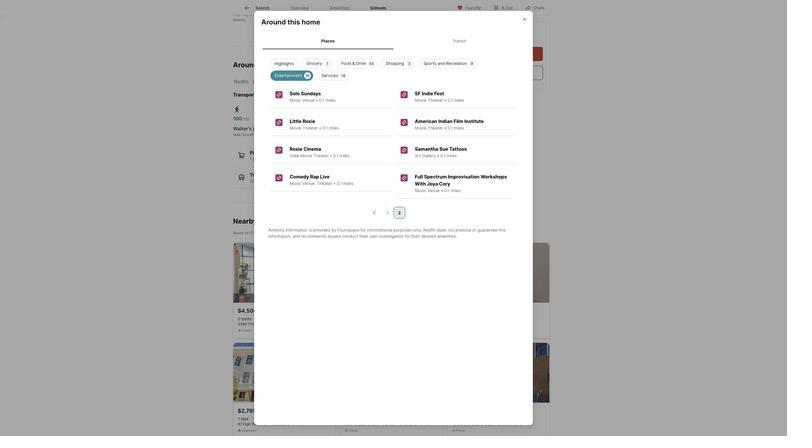 Task type: vqa. For each thing, say whether or not it's contained in the screenshot.
leftmost guarantee
yes



Task type: locate. For each thing, give the bounding box(es) containing it.
® right the bike
[[357, 133, 360, 137]]

mission right 1863
[[354, 422, 367, 427]]

not down the redfin does not endorse or guarantee this information.
[[277, 12, 282, 17]]

photo of 45 dorland st unit 4, san francisco, ca 94110 image
[[447, 343, 550, 403]]

2 ® from the left
[[310, 133, 313, 137]]

redfin up they
[[233, 7, 244, 12]]

francisco, right 4,
[[495, 422, 513, 427]]

2 vertical spatial music
[[415, 188, 427, 193]]

institute
[[465, 119, 484, 124]]

1 up the park,
[[253, 417, 255, 422]]

recreation
[[446, 61, 467, 66]]

• down sundays
[[316, 98, 318, 103]]

0 left parks at left top
[[301, 157, 303, 162]]

roxie inside 'little roxie movie theater • 0.1 miles'
[[303, 119, 315, 124]]

samantha
[[415, 146, 438, 152]]

1 vertical spatial 0
[[238, 317, 240, 322]]

around this home
[[261, 18, 320, 26]]

2 horizontal spatial score
[[348, 133, 357, 137]]

• inside american indian film institute movie theater • 0.1 miles
[[444, 126, 447, 131]]

score for biker's
[[348, 133, 357, 137]]

bed
[[241, 417, 249, 422]]

around this home dialog
[[254, 11, 533, 426]]

redfin
[[233, 7, 244, 12], [234, 79, 249, 85], [423, 228, 436, 233]]

0 vertical spatial not
[[254, 7, 260, 12]]

3388 17th st, san francisco, ca 94110
[[238, 322, 303, 327]]

0 horizontal spatial score
[[242, 133, 252, 137]]

francisco left is
[[287, 231, 303, 235]]

• up indian
[[444, 98, 447, 103]]

venue inside solo sundays music venue • 0.1 miles
[[303, 98, 315, 103]]

1 vertical spatial be
[[308, 12, 312, 17]]

0 up 3388
[[238, 317, 240, 322]]

and
[[263, 12, 269, 17], [438, 61, 445, 66], [293, 234, 300, 239]]

100 /100 for rider's
[[288, 116, 304, 122]]

samantha sue tattoos art gallery • 0.1 miles
[[415, 146, 467, 158]]

san down "bath"
[[262, 422, 268, 427]]

1 /100 from the left
[[242, 117, 249, 121]]

1 horizontal spatial places
[[321, 38, 335, 43]]

0 vertical spatial indie
[[422, 91, 433, 97]]

1 vertical spatial places
[[250, 150, 265, 156]]

1 horizontal spatial unit
[[476, 422, 483, 427]]

1731 up california 'link'
[[259, 61, 274, 69]]

be down information.
[[308, 12, 312, 17]]

indian
[[438, 119, 453, 124]]

1 vertical spatial roxie
[[290, 146, 303, 152]]

transportation
[[233, 92, 268, 98]]

transit tab
[[394, 34, 525, 48]]

/100 up walker's
[[242, 117, 249, 121]]

1 horizontal spatial and
[[293, 234, 300, 239]]

places up the grocery,
[[250, 150, 265, 156]]

1 horizontal spatial are
[[371, 7, 376, 12]]

0 horizontal spatial 15th
[[258, 231, 266, 235]]

1 vertical spatial redfin
[[234, 79, 249, 85]]

100 for rider's
[[288, 116, 297, 122]]

movie down "american"
[[415, 126, 427, 131]]

/100 for walker's
[[242, 117, 249, 121]]

® for rider's
[[310, 133, 313, 137]]

apartment
[[242, 429, 257, 433]]

1 horizontal spatial venue
[[428, 188, 440, 193]]

® inside "walker's paradise walk score ®"
[[252, 133, 254, 137]]

94103
[[293, 422, 304, 427], [421, 422, 431, 427]]

spectrum
[[424, 174, 447, 180]]

1 horizontal spatial endorse
[[455, 228, 471, 233]]

0 beds
[[238, 317, 251, 322]]

tab list up 'shopping'
[[261, 32, 526, 49]]

san right st,
[[261, 322, 268, 327]]

redfin for redfin
[[234, 79, 249, 85]]

1 vertical spatial guarantee
[[478, 228, 498, 233]]

0 horizontal spatial 100
[[233, 116, 242, 122]]

2 vertical spatial transit
[[250, 172, 266, 178]]

not up change
[[254, 7, 260, 12]]

0 vertical spatial endorse
[[261, 7, 274, 12]]

® down 'little roxie movie theater • 0.1 miles'
[[310, 133, 313, 137]]

1 vertical spatial endorse
[[455, 228, 471, 233]]

change
[[250, 12, 262, 17]]

1 vertical spatial music
[[290, 181, 301, 186]]

1 inside '1' button
[[387, 211, 389, 216]]

0 horizontal spatial their
[[360, 234, 368, 239]]

1 horizontal spatial mission
[[354, 422, 367, 427]]

1 left the grocery,
[[250, 157, 252, 162]]

venue,
[[303, 181, 316, 186]]

2 vertical spatial this
[[499, 228, 506, 233]]

endorse up change
[[261, 7, 274, 12]]

0.1 inside "samantha sue tattoos art gallery • 0.1 miles"
[[441, 153, 446, 158]]

0 vertical spatial condo
[[242, 329, 251, 332]]

100 for walker's
[[233, 116, 242, 122]]

0 vertical spatial transit
[[453, 38, 466, 43]]

and right sports
[[438, 61, 445, 66]]

1 horizontal spatial 100
[[288, 116, 297, 122]]

1 vertical spatial indie
[[290, 153, 299, 158]]

100 /100
[[233, 116, 249, 122], [288, 116, 304, 122]]

3388
[[238, 322, 247, 327]]

2 /100 from the left
[[297, 117, 304, 121]]

theater up cinema
[[303, 126, 318, 131]]

nearby rentals
[[233, 217, 282, 226]]

100
[[233, 116, 242, 122], [288, 116, 297, 122]]

0 vertical spatial tab list
[[233, 0, 402, 15]]

information,
[[268, 234, 292, 239]]

grocery,
[[253, 157, 269, 162]]

around up redfin link
[[233, 61, 258, 69]]

solo
[[290, 91, 300, 97]]

paradise inside rider's paradise transit score ®
[[305, 126, 324, 132]]

overview
[[291, 5, 309, 10]]

and down information
[[293, 234, 300, 239]]

16
[[305, 74, 309, 78]]

conduct
[[342, 234, 358, 239]]

search link
[[244, 4, 270, 12]]

0 vertical spatial venue
[[303, 98, 315, 103]]

contact
[[392, 12, 405, 17]]

0 vertical spatial mission
[[329, 79, 346, 85]]

only.
[[413, 228, 422, 233]]

for right the foursquare
[[361, 228, 366, 233]]

1 horizontal spatial indie
[[422, 91, 433, 97]]

0 horizontal spatial condo
[[242, 329, 251, 332]]

100 up rider's
[[288, 116, 297, 122]]

unit left 4,
[[476, 422, 483, 427]]

1 horizontal spatial around
[[261, 18, 286, 26]]

verify
[[335, 12, 344, 17]]

0 horizontal spatial be
[[308, 12, 312, 17]]

house
[[456, 429, 465, 433]]

condo down 3388
[[242, 329, 251, 332]]

around down the redfin does not endorse or guarantee this information.
[[261, 18, 286, 26]]

music inside solo sundays music venue • 0.1 miles
[[290, 98, 301, 103]]

or
[[275, 7, 279, 12], [473, 228, 477, 233]]

as
[[412, 7, 416, 12]]

0 vertical spatial places
[[321, 38, 335, 43]]

transit down the grocery,
[[250, 172, 266, 178]]

transit down rider's
[[288, 133, 300, 137]]

school down 'service'
[[345, 12, 356, 17]]

francisco
[[298, 79, 320, 85], [287, 231, 303, 235]]

1 vertical spatial around
[[233, 61, 258, 69]]

theater down live
[[317, 181, 332, 186]]

15th up entertainment on the top left
[[276, 61, 291, 69]]

3 paradise from the left
[[356, 126, 375, 132]]

0 horizontal spatial venue
[[303, 98, 315, 103]]

theater inside 'little roxie movie theater • 0.1 miles'
[[303, 126, 318, 131]]

to up contact in the top of the page
[[393, 7, 396, 12]]

transit button
[[233, 167, 412, 189]]

miles inside the roxie cinema indie movie theater • 0.1 miles
[[340, 153, 350, 158]]

purposes
[[394, 228, 412, 233]]

search
[[255, 5, 270, 10]]

score down rider's
[[301, 133, 310, 137]]

roxie up rider's paradise transit score ®
[[303, 119, 315, 124]]

movie inside 'little roxie movie theater • 0.1 miles'
[[290, 126, 302, 131]]

1731 right "on"
[[250, 231, 257, 235]]

0 horizontal spatial and
[[263, 12, 269, 17]]

score down walker's
[[242, 133, 252, 137]]

endorse up amenities.
[[455, 228, 471, 233]]

their
[[360, 234, 368, 239], [411, 234, 420, 239]]

transit inside rider's paradise transit score ®
[[288, 133, 300, 137]]

does
[[245, 7, 253, 12], [437, 228, 447, 233]]

100 /100 up walker's
[[233, 116, 249, 122]]

1 horizontal spatial to
[[393, 7, 396, 12]]

indie right sf
[[422, 91, 433, 97]]

paradise
[[253, 126, 272, 132], [305, 126, 324, 132], [356, 126, 375, 132]]

san down entertainment on the top left
[[289, 79, 297, 85]]

francisco down 16
[[298, 79, 320, 85]]

• right parks at left top
[[330, 153, 332, 158]]

2 horizontal spatial not
[[448, 228, 454, 233]]

0 horizontal spatial 94103
[[293, 422, 304, 427]]

indie inside sf indie fest movie theater • 0.1 miles
[[422, 91, 433, 97]]

redfin for redfin does not endorse or guarantee this information.
[[233, 7, 244, 12]]

score inside rider's paradise transit score ®
[[301, 133, 310, 137]]

0 horizontal spatial school
[[345, 12, 356, 17]]

elgin
[[243, 422, 251, 427]]

parks
[[305, 157, 315, 162]]

rap
[[310, 174, 319, 180]]

joya
[[427, 181, 438, 187]]

0 horizontal spatial transit
[[250, 172, 266, 178]]

theater inside the roxie cinema indie movie theater • 0.1 miles
[[313, 153, 329, 158]]

roxie
[[303, 119, 315, 124], [290, 146, 303, 152]]

unit left "402,"
[[373, 422, 379, 427]]

x-out button
[[488, 1, 518, 13]]

redfin up transportation
[[234, 79, 249, 85]]

• inside sf indie fest movie theater • 0.1 miles
[[444, 98, 447, 103]]

1 up services
[[327, 62, 328, 66]]

1 horizontal spatial 94103
[[421, 422, 431, 427]]

0 vertical spatial guarantee
[[280, 7, 297, 12]]

/100 for rider's
[[297, 117, 304, 121]]

1 vertical spatial and
[[438, 61, 445, 66]]

are up enrollment
[[371, 7, 376, 12]]

theater down cinema
[[313, 153, 329, 158]]

sue
[[440, 146, 448, 152]]

unit for 4,
[[476, 422, 483, 427]]

• down cory
[[441, 188, 443, 193]]

1 100 /100 from the left
[[233, 116, 249, 122]]

• down indian
[[444, 126, 447, 131]]

list box
[[266, 57, 521, 81]]

foursquare
[[338, 228, 359, 233]]

places 1 grocery, 37 restaurants, 0 parks
[[250, 150, 315, 162]]

endorse
[[261, 7, 274, 12], [455, 228, 471, 233]]

dorland
[[458, 422, 471, 427]]

are down the redfin does not endorse or guarantee this information.
[[270, 12, 276, 17]]

0 horizontal spatial 94110
[[293, 322, 303, 327]]

st right dorland
[[472, 422, 475, 427]]

1 horizontal spatial for
[[405, 234, 410, 239]]

0 vertical spatial 1731
[[259, 61, 274, 69]]

0 vertical spatial be
[[397, 7, 402, 12]]

• right the venue, in the left top of the page
[[333, 181, 336, 186]]

schools
[[370, 5, 387, 10]]

score down biker's
[[348, 133, 357, 137]]

2 paradise from the left
[[305, 126, 324, 132]]

0 horizontal spatial or
[[275, 7, 279, 12]]

st,
[[256, 322, 260, 327]]

music down with
[[415, 188, 427, 193]]

condo down 1863
[[349, 429, 358, 433]]

movie
[[415, 98, 427, 103], [290, 126, 302, 131], [415, 126, 427, 131], [300, 153, 312, 158]]

2 score from the left
[[301, 133, 310, 137]]

® inside rider's paradise transit score ®
[[310, 133, 313, 137]]

1 horizontal spatial paradise
[[305, 126, 324, 132]]

paradise right walker's
[[253, 126, 272, 132]]

• up cinema
[[319, 126, 321, 131]]

100 /100 up rider's
[[288, 116, 304, 122]]

®
[[252, 133, 254, 137], [310, 133, 313, 137], [357, 133, 360, 137]]

0
[[301, 157, 303, 162], [238, 317, 240, 322]]

0 horizontal spatial are
[[270, 12, 276, 17]]

® right walk
[[252, 133, 254, 137]]

places inside places 1 grocery, 37 restaurants, 0 parks
[[250, 150, 265, 156]]

highlights
[[275, 61, 294, 66]]

1 vertical spatial not
[[277, 12, 282, 17]]

overview tab
[[280, 1, 320, 15]]

desired
[[422, 234, 436, 239]]

2 unit from the left
[[476, 422, 483, 427]]

theater down "american"
[[428, 126, 443, 131]]

2 100 from the left
[[288, 116, 297, 122]]

miles inside american indian film institute movie theater • 0.1 miles
[[454, 126, 464, 131]]

places tab
[[263, 34, 394, 48]]

around this home element
[[261, 11, 328, 26]]

0 horizontal spatial 100 /100
[[233, 116, 249, 122]]

does up amenities.
[[437, 228, 447, 233]]

paradise inside "walker's paradise walk score ®"
[[253, 126, 272, 132]]

1 vertical spatial this
[[288, 18, 300, 26]]

score for rider's
[[301, 133, 310, 137]]

0 horizontal spatial paradise
[[253, 126, 272, 132]]

1 vertical spatial tab list
[[261, 32, 526, 49]]

san francisco link
[[289, 79, 320, 85]]

tab list
[[233, 0, 402, 15], [261, 32, 526, 49]]

tab list containing places
[[261, 32, 526, 49]]

/100 up rider's
[[297, 117, 304, 121]]

1 horizontal spatial be
[[397, 7, 402, 12]]

0 vertical spatial for
[[361, 228, 366, 233]]

1 horizontal spatial not
[[277, 12, 282, 17]]

paradise right rider's
[[305, 126, 324, 132]]

paradise right biker's
[[356, 126, 375, 132]]

1 inside places 1 grocery, 37 restaurants, 0 parks
[[250, 157, 252, 162]]

0 vertical spatial around
[[261, 18, 286, 26]]

movie inside sf indie fest movie theater • 0.1 miles
[[415, 98, 427, 103]]

not inside the amenity information is provided by foursquare for informational purposes only. redfin does not endorse or guarantee this information, and recommends buyers conduct their own investigation for their desired amenities.
[[448, 228, 454, 233]]

tab list up home
[[233, 0, 402, 15]]

1 their from the left
[[360, 234, 368, 239]]

100 up walker's
[[233, 116, 242, 122]]

15th down nearby rentals
[[258, 231, 266, 235]]

0 vertical spatial this
[[298, 7, 304, 12]]

gallery
[[422, 153, 436, 158]]

® inside biker's paradise bike score ®
[[357, 133, 360, 137]]

1 horizontal spatial condo
[[349, 429, 358, 433]]

restaurants,
[[276, 157, 300, 162]]

for down purposes
[[405, 234, 410, 239]]

1 horizontal spatial 0
[[301, 157, 303, 162]]

4,
[[484, 422, 487, 427]]

0 horizontal spatial indie
[[290, 153, 299, 158]]

0 horizontal spatial for
[[361, 228, 366, 233]]

0 horizontal spatial mission
[[329, 79, 346, 85]]

0 vertical spatial francisco
[[298, 79, 320, 85]]

music inside comedy rap live music venue, theater • 0.1 miles
[[290, 181, 301, 186]]

1 horizontal spatial 1731
[[259, 61, 274, 69]]

venue down sundays
[[303, 98, 315, 103]]

0 vertical spatial 15th
[[276, 61, 291, 69]]

1 vertical spatial venue
[[428, 188, 440, 193]]

around
[[261, 18, 286, 26], [233, 61, 258, 69]]

2
[[398, 211, 401, 216]]

0 vertical spatial are
[[371, 7, 376, 12]]

1 horizontal spatial guarantee
[[478, 228, 498, 233]]

places down guaranteed to be accurate. to verify school enrollment eligibility, contact the school district directly.
[[321, 38, 335, 43]]

2 horizontal spatial paradise
[[356, 126, 375, 132]]

1 vertical spatial to
[[303, 12, 307, 17]]

district
[[424, 12, 436, 17]]

sports and recreation
[[424, 61, 467, 66]]

1 horizontal spatial school
[[412, 12, 423, 17]]

17th
[[248, 322, 255, 327]]

1 horizontal spatial 15th
[[276, 61, 291, 69]]

1 horizontal spatial does
[[437, 228, 447, 233]]

1 horizontal spatial or
[[473, 228, 477, 233]]

miles inside full spectrum improvisation workshops with joya cory music venue • 0.1 miles
[[451, 188, 461, 193]]

music down solo
[[290, 98, 301, 103]]

out
[[506, 5, 513, 10]]

1 vertical spatial or
[[473, 228, 477, 233]]

0 vertical spatial and
[[263, 12, 269, 17]]

school down a
[[412, 12, 423, 17]]

0 inside places 1 grocery, 37 restaurants, 0 parks
[[301, 157, 303, 162]]

to down overview
[[303, 12, 307, 17]]

indie left parks at left top
[[290, 153, 299, 158]]

endorse inside the amenity information is provided by foursquare for informational purposes only. redfin does not endorse or guarantee this information, and recommends buyers conduct their own investigation for their desired amenities.
[[455, 228, 471, 233]]

1 vertical spatial transit
[[288, 133, 300, 137]]

score inside biker's paradise bike score ®
[[348, 133, 357, 137]]

1 vertical spatial 1731
[[250, 231, 257, 235]]

•
[[316, 98, 318, 103], [444, 98, 447, 103], [319, 126, 321, 131], [444, 126, 447, 131], [330, 153, 332, 158], [437, 153, 439, 158], [333, 181, 336, 186], [441, 188, 443, 193]]

1 horizontal spatial 94110
[[520, 422, 530, 427]]

0 horizontal spatial ®
[[252, 133, 254, 137]]

roxie up restaurants,
[[290, 146, 303, 152]]

1 score from the left
[[242, 133, 252, 137]]

guarantee
[[280, 7, 297, 12], [478, 228, 498, 233]]

transit up the recreation
[[453, 38, 466, 43]]

1 left 2
[[387, 211, 389, 216]]

3 ® from the left
[[357, 133, 360, 137]]

0.1 inside sf indie fest movie theater • 0.1 miles
[[448, 98, 453, 103]]

their down only.
[[411, 234, 420, 239]]

may
[[242, 12, 249, 17]]

1 unit from the left
[[373, 422, 379, 427]]

1 school from the left
[[345, 12, 356, 17]]

theater down fest
[[428, 98, 443, 103]]

indie
[[422, 91, 433, 97], [290, 153, 299, 158]]

paradise for walker's paradise
[[253, 126, 272, 132]]

2 horizontal spatial transit
[[453, 38, 466, 43]]

1 horizontal spatial transit
[[288, 133, 300, 137]]

condo
[[242, 329, 251, 332], [349, 429, 358, 433]]

3 score from the left
[[348, 133, 357, 137]]

ca
[[287, 322, 292, 327], [287, 422, 292, 427], [415, 422, 420, 427], [514, 422, 519, 427]]

be up contact in the top of the page
[[397, 7, 402, 12]]

theater inside american indian film institute movie theater • 0.1 miles
[[428, 126, 443, 131]]

venue inside full spectrum improvisation workshops with joya cory music venue • 0.1 miles
[[428, 188, 440, 193]]

2 100 /100 from the left
[[288, 116, 304, 122]]

1 paradise from the left
[[253, 126, 272, 132]]

is
[[309, 228, 312, 233]]

0.1 inside comedy rap live music venue, theater • 0.1 miles
[[337, 181, 342, 186]]

1 100 from the left
[[233, 116, 242, 122]]

amenity information is provided by foursquare for informational purposes only. redfin does not endorse or guarantee this information, and recommends buyers conduct their own investigation for their desired amenities.
[[268, 228, 506, 239]]

music down "comedy"
[[290, 181, 301, 186]]

miles inside 'little roxie movie theater • 0.1 miles'
[[329, 126, 339, 131]]

and down search at the left
[[263, 12, 269, 17]]

movie down cinema
[[300, 153, 312, 158]]

• right "gallery"
[[437, 153, 439, 158]]

1 ® from the left
[[252, 133, 254, 137]]

guarantee inside the amenity information is provided by foursquare for informational purposes only. redfin does not endorse or guarantee this information, and recommends buyers conduct their own investigation for their desired amenities.
[[478, 228, 498, 233]]

st up entertainment on the top left
[[292, 61, 299, 69]]

park,
[[252, 422, 261, 427]]

0 vertical spatial does
[[245, 7, 253, 12]]

® for biker's
[[357, 133, 360, 137]]

0 horizontal spatial /100
[[242, 117, 249, 121]]

movie down little
[[290, 126, 302, 131]]

score inside "walker's paradise walk score ®"
[[242, 133, 252, 137]]

mission down 18
[[329, 79, 346, 85]]

list box containing grocery
[[266, 57, 521, 81]]

places inside tab
[[321, 38, 335, 43]]

0 vertical spatial 94110
[[293, 322, 303, 327]]

around inside dialog
[[261, 18, 286, 26]]

score
[[242, 133, 252, 137], [301, 133, 310, 137], [348, 133, 357, 137]]



Task type: describe. For each thing, give the bounding box(es) containing it.
movie inside american indian film institute movie theater • 0.1 miles
[[415, 126, 427, 131]]

bike
[[340, 133, 347, 137]]

402,
[[380, 422, 388, 427]]

this inside the amenity information is provided by foursquare for informational purposes only. redfin does not endorse or guarantee this information, and recommends buyers conduct their own investigation for their desired amenities.
[[499, 228, 506, 233]]

tab list inside around this home dialog
[[261, 32, 526, 49]]

1 vertical spatial are
[[270, 12, 276, 17]]

1 vertical spatial mission
[[354, 422, 367, 427]]

1 vertical spatial 15th
[[258, 231, 266, 235]]

miles inside comedy rap live music venue, theater • 0.1 miles
[[343, 181, 353, 186]]

be inside school service boundaries are intended to be used as a reference only; they may change and are not
[[397, 7, 402, 12]]

enrollment
[[357, 12, 375, 17]]

photo of 3626 17th st, san francisco, ca 94114 image
[[447, 243, 550, 303]]

photo of 3388 17th st, san francisco, ca 94110 image
[[233, 243, 336, 303]]

0 vertical spatial or
[[275, 7, 279, 12]]

1 inside list box
[[327, 62, 328, 66]]

around for around 1731 15th st
[[233, 61, 258, 69]]

san right near
[[280, 231, 286, 235]]

home
[[302, 18, 320, 26]]

to inside school service boundaries are intended to be used as a reference only; they may change and are not
[[393, 7, 396, 12]]

2 horizontal spatial and
[[438, 61, 445, 66]]

music inside full spectrum improvisation workshops with joya cory music venue • 0.1 miles
[[415, 188, 427, 193]]

$4,500
[[238, 308, 257, 314]]

0.1 inside the roxie cinema indie movie theater • 0.1 miles
[[333, 153, 338, 158]]

be inside guaranteed to be accurate. to verify school enrollment eligibility, contact the school district directly.
[[308, 12, 312, 17]]

0.1 inside solo sundays music venue • 0.1 miles
[[319, 98, 325, 103]]

a
[[417, 7, 419, 12]]

eligibility,
[[376, 12, 391, 17]]

entertainment
[[275, 73, 302, 78]]

francisco, right "402,"
[[396, 422, 414, 427]]

1 94103 from the left
[[293, 422, 304, 427]]

live
[[320, 174, 330, 180]]

1 up the '87'
[[238, 417, 240, 422]]

san right "402,"
[[389, 422, 395, 427]]

miles inside sf indie fest movie theater • 0.1 miles
[[454, 98, 464, 103]]

$2,795
[[238, 408, 256, 414]]

3
[[408, 62, 411, 66]]

list box inside around this home dialog
[[266, 57, 521, 81]]

transit inside transit tab
[[453, 38, 466, 43]]

100 /100 for walker's
[[233, 116, 249, 122]]

mission dolores link
[[329, 79, 365, 85]]

accurate.
[[313, 12, 328, 17]]

&
[[352, 61, 355, 66]]

paradise inside biker's paradise bike score ®
[[356, 126, 375, 132]]

shopping
[[386, 61, 404, 66]]

walker's
[[233, 126, 252, 132]]

st left near
[[267, 231, 270, 235]]

87 elgin park, san francisco, ca 94103
[[238, 422, 304, 427]]

® for walker's
[[252, 133, 254, 137]]

indie inside the roxie cinema indie movie theater • 0.1 miles
[[290, 153, 299, 158]]

2 school from the left
[[412, 12, 423, 17]]

fest
[[434, 91, 444, 97]]

0 horizontal spatial endorse
[[261, 7, 274, 12]]

1 vertical spatial 94110
[[520, 422, 530, 427]]

nearby
[[233, 217, 257, 226]]

buyers
[[328, 234, 341, 239]]

paradise for rider's paradise
[[305, 126, 324, 132]]

tab list containing search
[[233, 0, 402, 15]]

reference
[[420, 7, 436, 12]]

1 vertical spatial francisco
[[287, 231, 303, 235]]

comedy
[[290, 174, 309, 180]]

redfin inside the amenity information is provided by foursquare for informational purposes only. redfin does not endorse or guarantee this information, and recommends buyers conduct their own investigation for their desired amenities.
[[423, 228, 436, 233]]

cory
[[439, 181, 450, 187]]

• inside comedy rap live music venue, theater • 0.1 miles
[[333, 181, 336, 186]]

redfin link
[[234, 79, 249, 85]]

theater inside sf indie fest movie theater • 0.1 miles
[[428, 98, 443, 103]]

cinema
[[304, 146, 321, 152]]

by
[[332, 228, 336, 233]]

0.1 inside american indian film institute movie theater • 0.1 miles
[[448, 126, 453, 131]]

places for places 1 grocery, 37 restaurants, 0 parks
[[250, 150, 265, 156]]

near
[[271, 231, 279, 235]]

little
[[290, 119, 302, 124]]

schools tab
[[360, 1, 397, 15]]

art
[[415, 153, 421, 158]]

• inside the roxie cinema indie movie theater • 0.1 miles
[[330, 153, 332, 158]]

miles inside solo sundays music venue • 0.1 miles
[[326, 98, 336, 103]]

san francisco
[[289, 79, 320, 85]]

• inside "samantha sue tattoos art gallery • 0.1 miles"
[[437, 153, 439, 158]]

0 horizontal spatial does
[[245, 7, 253, 12]]

not inside school service boundaries are intended to be used as a reference only; they may change and are not
[[277, 12, 282, 17]]

francisco, right the park,
[[269, 422, 286, 427]]

roxie inside the roxie cinema indie movie theater • 0.1 miles
[[290, 146, 303, 152]]

1 vertical spatial condo
[[349, 429, 358, 433]]

1 bed
[[238, 417, 249, 422]]

school service boundaries are intended to be used as a reference only; they may change and are not
[[233, 7, 445, 17]]

2 their from the left
[[411, 234, 420, 239]]

37
[[270, 157, 275, 162]]

school
[[326, 7, 337, 12]]

san right 4,
[[488, 422, 494, 427]]

walker's paradise walk score ®
[[233, 126, 272, 137]]

own
[[370, 234, 378, 239]]

sf
[[415, 91, 421, 97]]

guaranteed to be accurate. to verify school enrollment eligibility, contact the school district directly.
[[233, 12, 436, 22]]

87
[[238, 422, 242, 427]]

redfin does not endorse or guarantee this information.
[[233, 7, 325, 12]]

2 94103 from the left
[[421, 422, 431, 427]]

theater inside comedy rap live music venue, theater • 0.1 miles
[[317, 181, 332, 186]]

bath
[[256, 417, 265, 422]]

places for places
[[321, 38, 335, 43]]

and inside school service boundaries are intended to be used as a reference only; they may change and are not
[[263, 12, 269, 17]]

rider's paradise transit score ®
[[288, 126, 324, 137]]

• inside solo sundays music venue • 0.1 miles
[[316, 98, 318, 103]]

informational
[[367, 228, 393, 233]]

sports
[[424, 61, 436, 66]]

biker's
[[340, 126, 354, 132]]

workshops
[[481, 174, 507, 180]]

amenities tab
[[320, 1, 360, 15]]

0 horizontal spatial 1731
[[250, 231, 257, 235]]

recommends
[[301, 234, 327, 239]]

only;
[[437, 7, 445, 12]]

rentals
[[259, 217, 282, 226]]

around 1731 15th st
[[233, 61, 299, 69]]

photo of 87 elgin park, san francisco, ca 94103 image
[[233, 343, 336, 403]]

unit for 402,
[[373, 422, 379, 427]]

0 horizontal spatial 0
[[238, 317, 240, 322]]

1 button
[[383, 208, 393, 218]]

rider's
[[288, 126, 303, 132]]

does inside the amenity information is provided by foursquare for informational purposes only. redfin does not endorse or guarantee this information, and recommends buyers conduct their own investigation for their desired amenities.
[[437, 228, 447, 233]]

transit inside transit button
[[250, 172, 266, 178]]

movie inside the roxie cinema indie movie theater • 0.1 miles
[[300, 153, 312, 158]]

with
[[415, 181, 426, 187]]

american indian film institute movie theater • 0.1 miles
[[415, 119, 484, 131]]

0.1 inside 'little roxie movie theater • 0.1 miles'
[[323, 126, 328, 131]]

0 horizontal spatial not
[[254, 7, 260, 12]]

score for walker's
[[242, 133, 252, 137]]

to inside guaranteed to be accurate. to verify school enrollment eligibility, contact the school district directly.
[[303, 12, 307, 17]]

1863
[[345, 422, 353, 427]]

improvisation
[[448, 174, 480, 180]]

around for around this home
[[261, 18, 286, 26]]

guaranteed
[[283, 12, 302, 17]]

biker's paradise bike score ®
[[340, 126, 375, 137]]

based
[[233, 231, 244, 235]]

california
[[258, 79, 279, 85]]

2 button
[[395, 208, 404, 218]]

california link
[[258, 79, 279, 85]]

american
[[415, 119, 437, 124]]

• inside 'little roxie movie theater • 0.1 miles'
[[319, 126, 321, 131]]

st left "402,"
[[368, 422, 372, 427]]

walk
[[233, 133, 241, 137]]

share button
[[520, 1, 550, 13]]

and inside the amenity information is provided by foursquare for informational purposes only. redfin does not endorse or guarantee this information, and recommends buyers conduct their own investigation for their desired amenities.
[[293, 234, 300, 239]]

45
[[452, 422, 457, 427]]

miles inside "samantha sue tattoos art gallery • 0.1 miles"
[[447, 153, 457, 158]]

or inside the amenity information is provided by foursquare for informational purposes only. redfin does not endorse or guarantee this information, and recommends buyers conduct their own investigation for their desired amenities.
[[473, 228, 477, 233]]

francisco, right st,
[[269, 322, 286, 327]]

drink
[[356, 61, 366, 66]]

1 vertical spatial for
[[405, 234, 410, 239]]

• inside full spectrum improvisation workshops with joya cory music venue • 0.1 miles
[[441, 188, 443, 193]]

used
[[403, 7, 411, 12]]

full spectrum improvisation workshops with joya cory music venue • 0.1 miles
[[415, 174, 507, 193]]

18
[[341, 74, 346, 78]]

intended
[[377, 7, 392, 12]]

0.1 inside full spectrum improvisation workshops with joya cory music venue • 0.1 miles
[[445, 188, 450, 193]]



